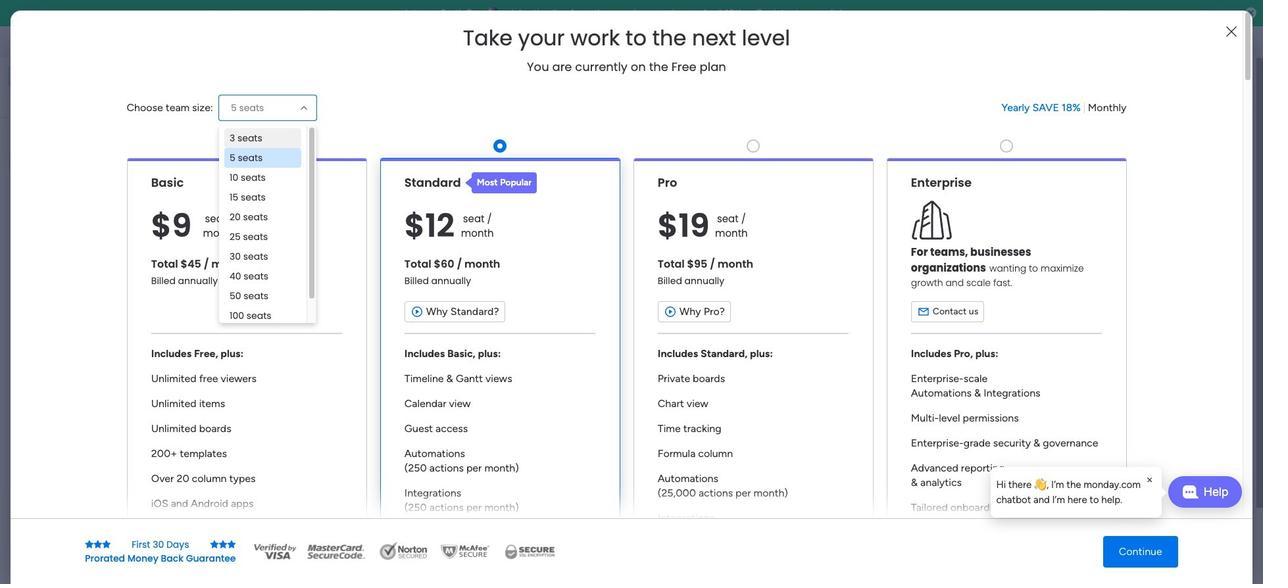 Task type: locate. For each thing, give the bounding box(es) containing it.
star image
[[85, 540, 94, 549], [227, 540, 236, 549]]

1 star image from the left
[[94, 540, 102, 549]]

basic tier selected option
[[127, 158, 367, 584]]

option
[[8, 66, 160, 87], [8, 88, 160, 109], [0, 182, 168, 185]]

2 component image from the left
[[440, 287, 452, 299]]

verified by visa image
[[252, 542, 298, 562]]

templates image image
[[1019, 126, 1193, 217]]

public board image
[[259, 267, 274, 281]]

component image
[[259, 287, 271, 299], [440, 287, 452, 299]]

1 horizontal spatial component image
[[440, 287, 452, 299]]

1 component image from the left
[[259, 287, 271, 299]]

list box
[[0, 180, 168, 405]]

component image down public board image
[[259, 287, 271, 299]]

pro tier selected option
[[633, 158, 874, 584]]

component image down public board icon
[[440, 287, 452, 299]]

2 star image from the left
[[227, 540, 236, 549]]

close recently visited image
[[243, 134, 259, 149]]

heading
[[463, 26, 791, 50]]

public board image
[[440, 267, 455, 281]]

ssl encrypted image
[[497, 542, 562, 562]]

star image
[[94, 540, 102, 549], [102, 540, 111, 549], [210, 540, 219, 549], [219, 540, 227, 549]]

tier options list box
[[127, 134, 1127, 584]]

dialog
[[991, 467, 1162, 518]]

mcafee secure image
[[439, 542, 491, 562]]

1 vertical spatial option
[[8, 88, 160, 109]]

enterprise tier selected option
[[887, 158, 1127, 584]]

billing cycle selection group
[[1002, 101, 1127, 115]]

0 horizontal spatial component image
[[259, 287, 271, 299]]

0 horizontal spatial star image
[[85, 540, 94, 549]]

section head
[[465, 172, 537, 193]]

1 horizontal spatial star image
[[227, 540, 236, 549]]

quick search results list box
[[243, 149, 975, 324]]

section head inside standard tier selected option
[[465, 172, 537, 193]]

norton secured image
[[374, 542, 433, 562]]



Task type: vqa. For each thing, say whether or not it's contained in the screenshot.
Open in board Button
no



Task type: describe. For each thing, give the bounding box(es) containing it.
jacob simon image
[[1227, 32, 1248, 53]]

4 star image from the left
[[219, 540, 227, 549]]

0 vertical spatial option
[[8, 66, 160, 87]]

chat bot icon image
[[1182, 486, 1199, 499]]

component image for public board image
[[259, 287, 271, 299]]

help center element
[[1007, 404, 1204, 456]]

2 star image from the left
[[102, 540, 111, 549]]

2 vertical spatial option
[[0, 182, 168, 185]]

workspace image
[[265, 560, 296, 584]]

1 element
[[376, 340, 391, 355]]

1 star image from the left
[[85, 540, 94, 549]]

close update feed (inbox) image
[[243, 340, 259, 355]]

remove from favorites image
[[396, 267, 409, 280]]

standard tier selected option
[[380, 158, 620, 584]]

close my workspaces image
[[243, 520, 259, 536]]

component image for public board icon
[[440, 287, 452, 299]]

mastercard secure code image
[[303, 542, 369, 562]]

3 star image from the left
[[210, 540, 219, 549]]



